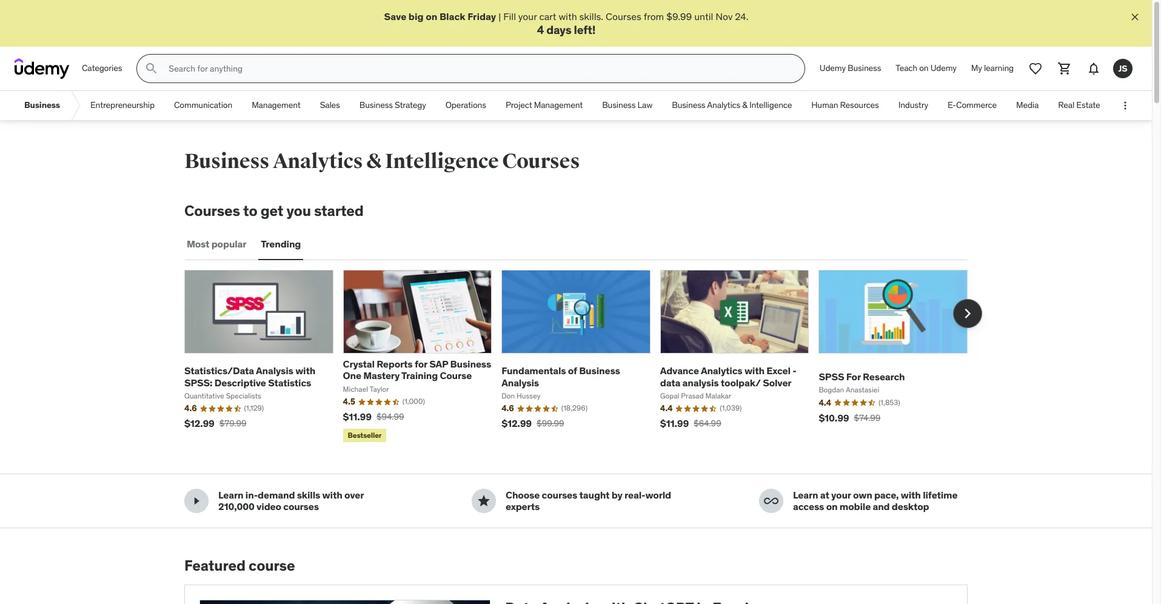 Task type: locate. For each thing, give the bounding box(es) containing it.
own
[[853, 489, 873, 501]]

notifications image
[[1087, 61, 1102, 76]]

courses down project management 'link'
[[502, 149, 580, 174]]

with left excel
[[745, 365, 765, 377]]

media
[[1017, 100, 1039, 111]]

& for business analytics & intelligence courses
[[366, 149, 382, 174]]

medium image
[[189, 494, 204, 509], [764, 494, 779, 509]]

0 vertical spatial courses
[[606, 10, 642, 22]]

0 horizontal spatial on
[[426, 10, 438, 22]]

courses
[[606, 10, 642, 22], [502, 149, 580, 174], [184, 201, 240, 220]]

0 horizontal spatial udemy
[[820, 63, 846, 74]]

submit search image
[[145, 61, 159, 76]]

teach on udemy link
[[889, 54, 964, 83]]

on inside learn at your own pace, with lifetime access on mobile and desktop
[[827, 501, 838, 513]]

on left 'mobile'
[[827, 501, 838, 513]]

with left 'over'
[[322, 489, 342, 501]]

skills
[[297, 489, 320, 501]]

your
[[519, 10, 537, 22], [832, 489, 851, 501]]

with up days
[[559, 10, 577, 22]]

days
[[547, 23, 572, 37]]

udemy up human
[[820, 63, 846, 74]]

0 horizontal spatial medium image
[[189, 494, 204, 509]]

desktop
[[892, 501, 930, 513]]

medium image for learn in-demand skills with over 210,000 video courses
[[189, 494, 204, 509]]

1 horizontal spatial learn
[[793, 489, 819, 501]]

1 vertical spatial your
[[832, 489, 851, 501]]

1 horizontal spatial &
[[743, 100, 748, 111]]

featured
[[184, 557, 246, 575]]

0 horizontal spatial your
[[519, 10, 537, 22]]

0 vertical spatial intelligence
[[750, 100, 792, 111]]

more subcategory menu links image
[[1120, 100, 1132, 112]]

1 horizontal spatial on
[[827, 501, 838, 513]]

0 vertical spatial &
[[743, 100, 748, 111]]

1 vertical spatial courses
[[502, 149, 580, 174]]

1 horizontal spatial analysis
[[502, 376, 539, 389]]

management inside "link"
[[252, 100, 301, 111]]

communication link
[[164, 91, 242, 120]]

udemy left my
[[931, 63, 957, 74]]

courses
[[542, 489, 578, 501], [283, 501, 319, 513]]

save
[[384, 10, 407, 22]]

your right fill
[[519, 10, 537, 22]]

business law link
[[593, 91, 663, 120]]

operations link
[[436, 91, 496, 120]]

1 horizontal spatial management
[[534, 100, 583, 111]]

courses left from
[[606, 10, 642, 22]]

2 learn from the left
[[793, 489, 819, 501]]

learn
[[218, 489, 244, 501], [793, 489, 819, 501]]

0 vertical spatial on
[[426, 10, 438, 22]]

to
[[243, 201, 258, 220]]

business analytics & intelligence
[[672, 100, 792, 111]]

with
[[559, 10, 577, 22], [295, 365, 316, 377], [745, 365, 765, 377], [322, 489, 342, 501], [901, 489, 921, 501]]

0 horizontal spatial intelligence
[[385, 149, 499, 174]]

analysis
[[256, 365, 293, 377], [502, 376, 539, 389]]

analysis inside fundamentals of business analysis
[[502, 376, 539, 389]]

1 learn from the left
[[218, 489, 244, 501]]

udemy image
[[15, 58, 70, 79]]

intelligence
[[750, 100, 792, 111], [385, 149, 499, 174]]

medium image left access
[[764, 494, 779, 509]]

1 horizontal spatial courses
[[502, 149, 580, 174]]

business right sap
[[450, 358, 491, 370]]

2 management from the left
[[534, 100, 583, 111]]

business
[[848, 63, 882, 74], [24, 100, 60, 111], [360, 100, 393, 111], [602, 100, 636, 111], [672, 100, 706, 111], [184, 149, 269, 174], [450, 358, 491, 370], [579, 365, 620, 377]]

1 vertical spatial &
[[366, 149, 382, 174]]

business strategy
[[360, 100, 426, 111]]

real-
[[625, 489, 646, 501]]

industry link
[[889, 91, 938, 120]]

advance analytics with excel - data analysis toolpak/ solver link
[[660, 365, 797, 389]]

most
[[187, 238, 209, 250]]

2 vertical spatial analytics
[[701, 365, 743, 377]]

on right teach
[[920, 63, 929, 74]]

big
[[409, 10, 424, 22]]

solver
[[763, 376, 792, 389]]

featured course
[[184, 557, 295, 575]]

with inside learn at your own pace, with lifetime access on mobile and desktop
[[901, 489, 921, 501]]

trending
[[261, 238, 301, 250]]

statistics/data analysis with spss: descriptive statistics link
[[184, 365, 316, 389]]

analysis
[[683, 376, 719, 389]]

carousel element
[[184, 270, 983, 445]]

human
[[812, 100, 839, 111]]

Search for anything text field
[[166, 58, 790, 79]]

categories
[[82, 63, 122, 74]]

business right law
[[672, 100, 706, 111]]

you
[[287, 201, 311, 220]]

business right of
[[579, 365, 620, 377]]

learn inside learn at your own pace, with lifetime access on mobile and desktop
[[793, 489, 819, 501]]

from
[[644, 10, 664, 22]]

0 vertical spatial your
[[519, 10, 537, 22]]

shopping cart with 0 items image
[[1058, 61, 1072, 76]]

with inside the advance analytics with excel - data analysis toolpak/ solver
[[745, 365, 765, 377]]

on right big
[[426, 10, 438, 22]]

1 vertical spatial analytics
[[273, 149, 363, 174]]

business strategy link
[[350, 91, 436, 120]]

real
[[1059, 100, 1075, 111]]

2 vertical spatial courses
[[184, 201, 240, 220]]

crystal reports for sap business one mastery training course
[[343, 358, 491, 382]]

with left one
[[295, 365, 316, 377]]

at
[[821, 489, 830, 501]]

courses left taught
[[542, 489, 578, 501]]

next image
[[958, 304, 978, 323]]

0 horizontal spatial analysis
[[256, 365, 293, 377]]

with right pace,
[[901, 489, 921, 501]]

1 vertical spatial on
[[920, 63, 929, 74]]

210,000
[[218, 501, 255, 513]]

management right project
[[534, 100, 583, 111]]

2 medium image from the left
[[764, 494, 779, 509]]

1 medium image from the left
[[189, 494, 204, 509]]

learn left in-
[[218, 489, 244, 501]]

e-commerce link
[[938, 91, 1007, 120]]

courses to get you started
[[184, 201, 364, 220]]

2 horizontal spatial courses
[[606, 10, 642, 22]]

with inside "learn in-demand skills with over 210,000 video courses"
[[322, 489, 342, 501]]

learn inside "learn in-demand skills with over 210,000 video courses"
[[218, 489, 244, 501]]

crystal
[[343, 358, 375, 370]]

left!
[[574, 23, 596, 37]]

teach
[[896, 63, 918, 74]]

analysis left of
[[502, 376, 539, 389]]

1 horizontal spatial courses
[[542, 489, 578, 501]]

fundamentals of business analysis
[[502, 365, 620, 389]]

1 horizontal spatial intelligence
[[750, 100, 792, 111]]

management
[[252, 100, 301, 111], [534, 100, 583, 111]]

spss
[[819, 371, 845, 383]]

communication
[[174, 100, 232, 111]]

$9.99
[[667, 10, 692, 22]]

udemy business link
[[813, 54, 889, 83]]

medium image left 210,000
[[189, 494, 204, 509]]

1 vertical spatial intelligence
[[385, 149, 499, 174]]

udemy
[[820, 63, 846, 74], [931, 63, 957, 74]]

business left law
[[602, 100, 636, 111]]

business inside fundamentals of business analysis
[[579, 365, 620, 377]]

analytics for business analytics & intelligence
[[707, 100, 741, 111]]

management left sales
[[252, 100, 301, 111]]

demand
[[258, 489, 295, 501]]

0 horizontal spatial management
[[252, 100, 301, 111]]

analytics inside the advance analytics with excel - data analysis toolpak/ solver
[[701, 365, 743, 377]]

business analytics & intelligence link
[[663, 91, 802, 120]]

1 udemy from the left
[[820, 63, 846, 74]]

learn left at
[[793, 489, 819, 501]]

0 horizontal spatial courses
[[283, 501, 319, 513]]

1 horizontal spatial your
[[832, 489, 851, 501]]

0 vertical spatial analytics
[[707, 100, 741, 111]]

statistics
[[268, 376, 311, 389]]

most popular button
[[184, 230, 249, 259]]

2 vertical spatial on
[[827, 501, 838, 513]]

0 horizontal spatial learn
[[218, 489, 244, 501]]

business left arrow pointing to subcategory menu links icon
[[24, 100, 60, 111]]

1 horizontal spatial medium image
[[764, 494, 779, 509]]

advance analytics with excel - data analysis toolpak/ solver
[[660, 365, 797, 389]]

courses right video
[[283, 501, 319, 513]]

data
[[660, 376, 681, 389]]

2 udemy from the left
[[931, 63, 957, 74]]

1 horizontal spatial udemy
[[931, 63, 957, 74]]

courses up most popular
[[184, 201, 240, 220]]

close image
[[1129, 11, 1142, 23]]

management inside 'link'
[[534, 100, 583, 111]]

analysis right statistics/data
[[256, 365, 293, 377]]

1 management from the left
[[252, 100, 301, 111]]

0 horizontal spatial courses
[[184, 201, 240, 220]]

learn for learn in-demand skills with over 210,000 video courses
[[218, 489, 244, 501]]

choose courses taught by real-world experts
[[506, 489, 671, 513]]

industry
[[899, 100, 929, 111]]

analytics
[[707, 100, 741, 111], [273, 149, 363, 174], [701, 365, 743, 377]]

reports
[[377, 358, 413, 370]]

0 horizontal spatial &
[[366, 149, 382, 174]]

your right at
[[832, 489, 851, 501]]

excel
[[767, 365, 791, 377]]



Task type: describe. For each thing, give the bounding box(es) containing it.
sap
[[430, 358, 448, 370]]

project management link
[[496, 91, 593, 120]]

-
[[793, 365, 797, 377]]

statistics/data
[[184, 365, 254, 377]]

medium image for learn at your own pace, with lifetime access on mobile and desktop
[[764, 494, 779, 509]]

entrepreneurship link
[[81, 91, 164, 120]]

course
[[440, 370, 472, 382]]

mobile
[[840, 501, 871, 513]]

analysis inside the statistics/data analysis with spss: descriptive statistics
[[256, 365, 293, 377]]

toolpak/
[[721, 376, 761, 389]]

learn at your own pace, with lifetime access on mobile and desktop
[[793, 489, 958, 513]]

teach on udemy
[[896, 63, 957, 74]]

spss for research
[[819, 371, 905, 383]]

video
[[257, 501, 281, 513]]

experts
[[506, 501, 540, 513]]

operations
[[446, 100, 486, 111]]

business analytics & intelligence courses
[[184, 149, 580, 174]]

management link
[[242, 91, 310, 120]]

project
[[506, 100, 532, 111]]

medium image
[[477, 494, 491, 509]]

4
[[537, 23, 544, 37]]

real estate
[[1059, 100, 1101, 111]]

project management
[[506, 100, 583, 111]]

intelligence for business analytics & intelligence courses
[[385, 149, 499, 174]]

courses inside choose courses taught by real-world experts
[[542, 489, 578, 501]]

over
[[344, 489, 364, 501]]

learn in-demand skills with over 210,000 video courses
[[218, 489, 364, 513]]

with inside save big on black friday | fill your cart with skills. courses from $9.99 until nov 24. 4 days left!
[[559, 10, 577, 22]]

udemy business
[[820, 63, 882, 74]]

courses inside save big on black friday | fill your cart with skills. courses from $9.99 until nov 24. 4 days left!
[[606, 10, 642, 22]]

on inside save big on black friday | fill your cart with skills. courses from $9.99 until nov 24. 4 days left!
[[426, 10, 438, 22]]

world
[[646, 489, 671, 501]]

human resources link
[[802, 91, 889, 120]]

for
[[415, 358, 428, 370]]

statistics/data analysis with spss: descriptive statistics
[[184, 365, 316, 389]]

and
[[873, 501, 890, 513]]

crystal reports for sap business one mastery training course link
[[343, 358, 491, 382]]

spss:
[[184, 376, 213, 389]]

of
[[568, 365, 577, 377]]

entrepreneurship
[[90, 100, 155, 111]]

strategy
[[395, 100, 426, 111]]

spss for research link
[[819, 371, 905, 383]]

real estate link
[[1049, 91, 1110, 120]]

human resources
[[812, 100, 879, 111]]

most popular
[[187, 238, 246, 250]]

cart
[[539, 10, 557, 22]]

get
[[261, 201, 283, 220]]

business left 'strategy'
[[360, 100, 393, 111]]

taught
[[580, 489, 610, 501]]

|
[[499, 10, 501, 22]]

law
[[638, 100, 653, 111]]

js
[[1119, 63, 1128, 74]]

commerce
[[957, 100, 997, 111]]

learning
[[984, 63, 1014, 74]]

popular
[[212, 238, 246, 250]]

24.
[[735, 10, 749, 22]]

analytics for advance analytics with excel - data analysis toolpak/ solver
[[701, 365, 743, 377]]

business inside crystal reports for sap business one mastery training course
[[450, 358, 491, 370]]

choose
[[506, 489, 540, 501]]

courses inside "learn in-demand skills with over 210,000 video courses"
[[283, 501, 319, 513]]

for
[[847, 371, 861, 383]]

lifetime
[[923, 489, 958, 501]]

research
[[863, 371, 905, 383]]

estate
[[1077, 100, 1101, 111]]

mastery
[[364, 370, 400, 382]]

your inside save big on black friday | fill your cart with skills. courses from $9.99 until nov 24. 4 days left!
[[519, 10, 537, 22]]

until
[[695, 10, 714, 22]]

sales link
[[310, 91, 350, 120]]

with inside the statistics/data analysis with spss: descriptive statistics
[[295, 365, 316, 377]]

one
[[343, 370, 361, 382]]

2 horizontal spatial on
[[920, 63, 929, 74]]

sales
[[320, 100, 340, 111]]

fundamentals of business analysis link
[[502, 365, 620, 389]]

in-
[[246, 489, 258, 501]]

business up the resources
[[848, 63, 882, 74]]

arrow pointing to subcategory menu links image
[[70, 91, 81, 120]]

business link
[[15, 91, 70, 120]]

my learning link
[[964, 54, 1021, 83]]

intelligence for business analytics & intelligence
[[750, 100, 792, 111]]

analytics for business analytics & intelligence courses
[[273, 149, 363, 174]]

learn for learn at your own pace, with lifetime access on mobile and desktop
[[793, 489, 819, 501]]

wishlist image
[[1029, 61, 1043, 76]]

my
[[972, 63, 982, 74]]

business law
[[602, 100, 653, 111]]

resources
[[840, 100, 879, 111]]

trending button
[[259, 230, 303, 259]]

access
[[793, 501, 825, 513]]

black
[[440, 10, 466, 22]]

categories button
[[75, 54, 129, 83]]

by
[[612, 489, 623, 501]]

friday
[[468, 10, 496, 22]]

& for business analytics & intelligence
[[743, 100, 748, 111]]

business up to
[[184, 149, 269, 174]]

your inside learn at your own pace, with lifetime access on mobile and desktop
[[832, 489, 851, 501]]

fundamentals
[[502, 365, 566, 377]]



Task type: vqa. For each thing, say whether or not it's contained in the screenshot.
bottommost Courses
yes



